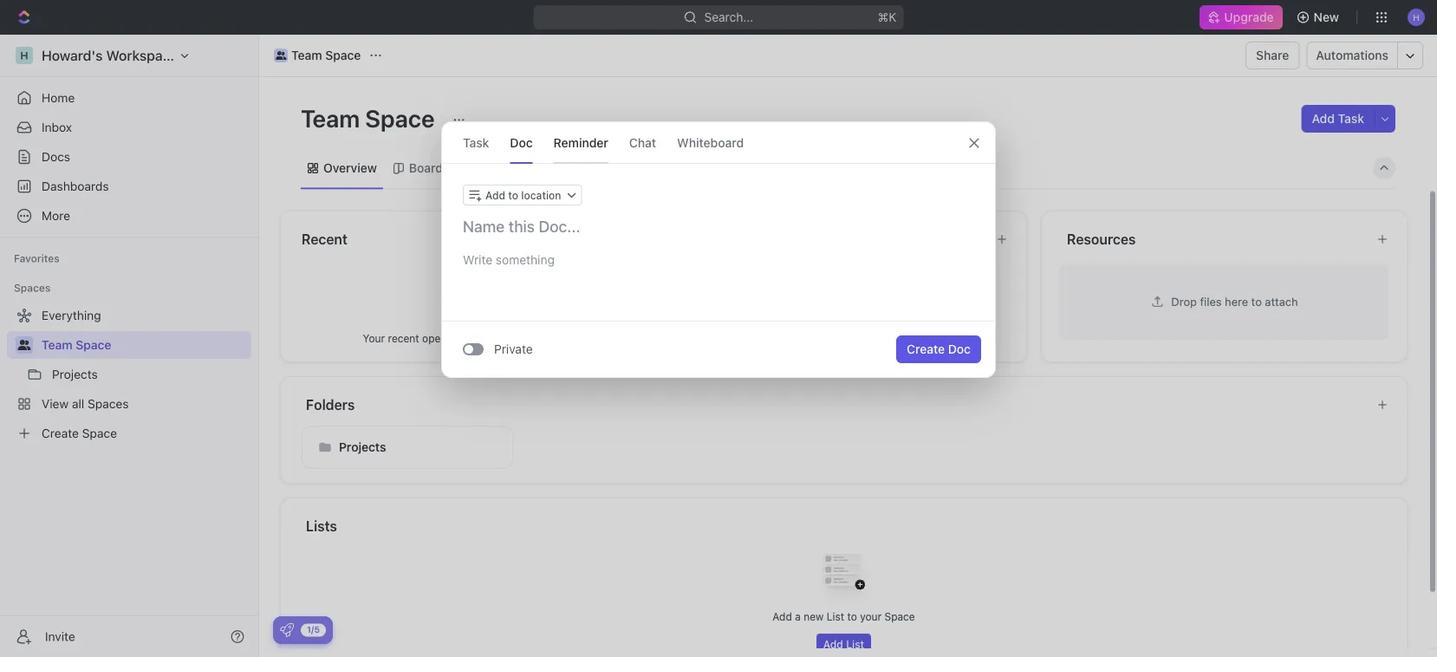 Task type: vqa. For each thing, say whether or not it's contained in the screenshot.
Mike Garuba'S Workspace, , element
no



Task type: locate. For each thing, give the bounding box(es) containing it.
add inside dropdown button
[[485, 189, 505, 201]]

1 vertical spatial team
[[301, 104, 360, 132]]

1 horizontal spatial list
[[827, 610, 844, 622]]

whiteboard
[[677, 135, 744, 150]]

1 horizontal spatial user group image
[[275, 51, 286, 60]]

new
[[1314, 10, 1339, 24]]

team space link inside 'tree'
[[42, 331, 248, 359]]

space inside 'tree'
[[76, 338, 111, 352]]

doc button
[[510, 122, 533, 163]]

0 horizontal spatial task
[[463, 135, 489, 150]]

resources button
[[1066, 228, 1363, 249]]

board link
[[406, 156, 443, 180]]

1 horizontal spatial docs
[[849, 332, 874, 344]]

will
[[492, 332, 508, 344]]

lists button
[[305, 515, 1387, 536]]

create doc
[[907, 342, 971, 356]]

docs down inbox
[[42, 150, 70, 164]]

1 vertical spatial task
[[463, 135, 489, 150]]

attach
[[1265, 295, 1298, 308]]

location.
[[911, 332, 953, 344]]

location
[[521, 189, 561, 201]]

no lists icon. image
[[809, 540, 879, 609]]

1 horizontal spatial task
[[1338, 111, 1365, 126]]

list left doc button
[[475, 161, 496, 175]]

docs link
[[7, 143, 251, 171]]

docs
[[42, 150, 70, 164], [849, 332, 874, 344]]

your recent opened items will show here.
[[363, 332, 564, 344]]

chat
[[629, 135, 656, 150]]

1 vertical spatial docs
[[849, 332, 874, 344]]

your
[[363, 332, 385, 344]]

0 vertical spatial doc
[[510, 135, 533, 150]]

0 horizontal spatial user group image
[[18, 340, 31, 350]]

overview link
[[320, 156, 377, 180]]

task down automations button
[[1338, 111, 1365, 126]]

list right new
[[827, 610, 844, 622]]

0 horizontal spatial list
[[475, 161, 496, 175]]

opened
[[422, 332, 459, 344]]

add down add a new list to your space
[[823, 638, 843, 650]]

to inside button
[[508, 189, 518, 201]]

dashboards
[[42, 179, 109, 193]]

add task
[[1312, 111, 1365, 126]]

add down automations button
[[1312, 111, 1335, 126]]

upgrade
[[1224, 10, 1274, 24]]

spaces
[[14, 282, 51, 294]]

share button
[[1246, 42, 1300, 69]]

list down add a new list to your space
[[846, 638, 864, 650]]

doc up calendar link
[[510, 135, 533, 150]]

space
[[325, 48, 361, 62], [365, 104, 435, 132], [76, 338, 111, 352], [885, 610, 915, 622]]

projects button
[[302, 425, 513, 469]]

drop files here to attach
[[1172, 295, 1298, 308]]

list inside button
[[846, 638, 864, 650]]

user group image
[[275, 51, 286, 60], [18, 340, 31, 350]]

task button
[[463, 122, 489, 163]]

1 vertical spatial team space link
[[42, 331, 248, 359]]

0 horizontal spatial doc
[[510, 135, 533, 150]]

docs right the any
[[849, 332, 874, 344]]

gantt
[[612, 161, 643, 175]]

1 vertical spatial user group image
[[18, 340, 31, 350]]

task
[[1338, 111, 1365, 126], [463, 135, 489, 150]]

dialog
[[441, 121, 996, 378]]

no most used docs image
[[809, 262, 879, 331]]

a
[[795, 610, 801, 622]]

2 vertical spatial list
[[846, 638, 864, 650]]

new button
[[1290, 3, 1350, 31]]

dashboards link
[[7, 173, 251, 200]]

2 horizontal spatial list
[[846, 638, 864, 650]]

reminder button
[[554, 122, 608, 163]]

calendar link
[[524, 156, 580, 180]]

list
[[475, 161, 496, 175], [827, 610, 844, 622], [846, 638, 864, 650]]

1/5
[[307, 625, 320, 635]]

add for add to location
[[485, 189, 505, 201]]

add list
[[823, 638, 864, 650]]

home link
[[7, 84, 251, 112]]

user group image inside team space 'tree'
[[18, 340, 31, 350]]

add
[[1312, 111, 1335, 126], [485, 189, 505, 201], [773, 610, 792, 622], [823, 638, 843, 650]]

1 horizontal spatial team space link
[[270, 45, 365, 66]]

0 vertical spatial list
[[475, 161, 496, 175]]

team space inside 'tree'
[[42, 338, 111, 352]]

haven't
[[756, 332, 792, 344]]

to
[[508, 189, 518, 201], [1251, 295, 1262, 308], [877, 332, 887, 344], [847, 610, 857, 622]]

team
[[291, 48, 322, 62], [301, 104, 360, 132], [42, 338, 73, 352]]

table link
[[672, 156, 706, 180]]

add for add a new list to your space
[[773, 610, 792, 622]]

2 vertical spatial team space
[[42, 338, 111, 352]]

1 vertical spatial list
[[827, 610, 844, 622]]

doc right create
[[948, 342, 971, 356]]

overview
[[323, 161, 377, 175]]

0 vertical spatial task
[[1338, 111, 1365, 126]]

⌘k
[[878, 10, 897, 24]]

folders button
[[305, 394, 1363, 415]]

1 horizontal spatial doc
[[948, 342, 971, 356]]

add left a
[[773, 610, 792, 622]]

1 vertical spatial doc
[[948, 342, 971, 356]]

2 vertical spatial team
[[42, 338, 73, 352]]

upgrade link
[[1200, 5, 1283, 29]]

create
[[907, 342, 945, 356]]

to left location
[[508, 189, 518, 201]]

you
[[735, 332, 753, 344]]

automations button
[[1308, 42, 1397, 68]]

0 horizontal spatial team space link
[[42, 331, 248, 359]]

favorites
[[14, 252, 60, 264]]

resources
[[1067, 231, 1136, 247]]

any
[[829, 332, 846, 344]]

team space
[[291, 48, 361, 62], [301, 104, 440, 132], [42, 338, 111, 352]]

add to location button
[[463, 185, 582, 205]]

search...
[[704, 10, 754, 24]]

0 horizontal spatial docs
[[42, 150, 70, 164]]

share
[[1256, 48, 1289, 62]]

add inside button
[[823, 638, 843, 650]]

private
[[494, 342, 533, 356]]

0 vertical spatial docs
[[42, 150, 70, 164]]

sidebar navigation
[[0, 35, 259, 657]]

reminder
[[554, 135, 608, 150]]

calendar
[[528, 161, 580, 175]]

task up list link
[[463, 135, 489, 150]]

chat button
[[629, 122, 656, 163]]

gantt link
[[608, 156, 643, 180]]

team space link
[[270, 45, 365, 66], [42, 331, 248, 359]]

to left your
[[847, 610, 857, 622]]

task inside "dialog"
[[463, 135, 489, 150]]

0 vertical spatial team space link
[[270, 45, 365, 66]]

add down list link
[[485, 189, 505, 201]]

to right here
[[1251, 295, 1262, 308]]

doc
[[510, 135, 533, 150], [948, 342, 971, 356]]



Task type: describe. For each thing, give the bounding box(es) containing it.
to left this
[[877, 332, 887, 344]]

invite
[[45, 629, 75, 644]]

1 vertical spatial team space
[[301, 104, 440, 132]]

create doc button
[[896, 335, 981, 363]]

whiteboard button
[[677, 122, 744, 163]]

0 vertical spatial team space
[[291, 48, 361, 62]]

recent
[[302, 231, 348, 247]]

this
[[890, 332, 908, 344]]

automations
[[1316, 48, 1389, 62]]

inbox link
[[7, 114, 251, 141]]

drop
[[1172, 295, 1197, 308]]

you haven't added any docs to this location.
[[735, 332, 953, 344]]

added
[[795, 332, 826, 344]]

Name this Doc... field
[[442, 216, 995, 237]]

team inside 'tree'
[[42, 338, 73, 352]]

add to location
[[485, 189, 561, 201]]

inbox
[[42, 120, 72, 134]]

board
[[409, 161, 443, 175]]

list link
[[472, 156, 496, 180]]

projects
[[339, 440, 386, 454]]

team space tree
[[7, 302, 251, 447]]

new
[[804, 610, 824, 622]]

add for add list
[[823, 638, 843, 650]]

your
[[860, 610, 882, 622]]

home
[[42, 91, 75, 105]]

doc inside button
[[948, 342, 971, 356]]

dialog containing task
[[441, 121, 996, 378]]

folders
[[306, 396, 355, 413]]

add task button
[[1302, 105, 1375, 133]]

table
[[676, 161, 706, 175]]

show
[[510, 332, 536, 344]]

add a new list to your space
[[773, 610, 915, 622]]

add list button
[[816, 633, 871, 654]]

recent
[[388, 332, 419, 344]]

onboarding checklist button image
[[280, 623, 294, 637]]

items
[[462, 332, 489, 344]]

favorites button
[[7, 248, 67, 269]]

0 vertical spatial user group image
[[275, 51, 286, 60]]

onboarding checklist button element
[[280, 623, 294, 637]]

add to location button
[[463, 185, 582, 205]]

here
[[1225, 295, 1248, 308]]

task inside button
[[1338, 111, 1365, 126]]

here.
[[539, 332, 564, 344]]

no recent items image
[[429, 262, 498, 331]]

add for add task
[[1312, 111, 1335, 126]]

docs inside "sidebar" navigation
[[42, 150, 70, 164]]

files
[[1200, 295, 1222, 308]]

lists
[[306, 518, 337, 534]]

0 vertical spatial team
[[291, 48, 322, 62]]



